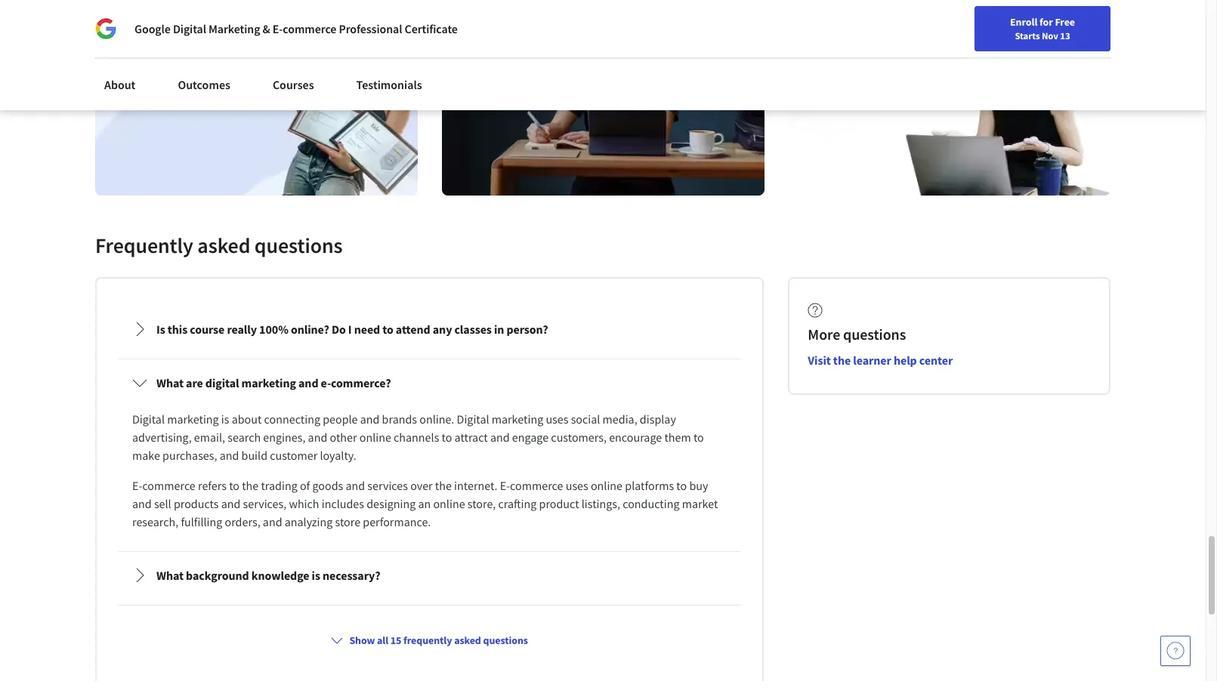 Task type: describe. For each thing, give the bounding box(es) containing it.
internet.
[[454, 478, 498, 493]]

1 horizontal spatial the
[[435, 478, 452, 493]]

about link
[[95, 68, 145, 101]]

engage
[[512, 430, 549, 445]]

product
[[539, 496, 579, 511]]

and down search
[[220, 448, 239, 463]]

connecting
[[264, 412, 320, 427]]

refers
[[198, 478, 227, 493]]

help
[[894, 353, 917, 368]]

performance.
[[363, 514, 431, 530]]

services,
[[243, 496, 286, 511]]

show notifications image
[[1002, 19, 1020, 37]]

about
[[232, 412, 262, 427]]

1 horizontal spatial e-
[[273, 21, 283, 36]]

0 horizontal spatial marketing
[[167, 412, 219, 427]]

and left 'sell'
[[132, 496, 152, 511]]

to right the refers
[[229, 478, 240, 493]]

0 horizontal spatial asked
[[197, 232, 250, 259]]

and right people
[[360, 412, 380, 427]]

person?
[[506, 322, 548, 337]]

show all 15 frequently asked questions button
[[325, 627, 534, 654]]

13
[[1060, 29, 1070, 42]]

research,
[[132, 514, 178, 530]]

includes
[[322, 496, 364, 511]]

online.
[[419, 412, 454, 427]]

15
[[390, 634, 401, 647]]

collapsed list
[[115, 303, 744, 681]]

encourage
[[609, 430, 662, 445]]

and right attract
[[490, 430, 510, 445]]

build
[[241, 448, 267, 463]]

outcomes link
[[169, 68, 239, 101]]

2 horizontal spatial the
[[833, 353, 851, 368]]

services
[[367, 478, 408, 493]]

course
[[190, 322, 225, 337]]

and up orders,
[[221, 496, 241, 511]]

store
[[335, 514, 360, 530]]

and inside dropdown button
[[298, 375, 318, 391]]

knowledge
[[251, 568, 309, 583]]

products
[[174, 496, 219, 511]]

other
[[330, 430, 357, 445]]

online?
[[291, 322, 329, 337]]

engines,
[[263, 430, 306, 445]]

search
[[228, 430, 261, 445]]

make
[[132, 448, 160, 463]]

commerce?
[[331, 375, 391, 391]]

and up "includes"
[[346, 478, 365, 493]]

them
[[664, 430, 691, 445]]

outcomes
[[178, 77, 230, 92]]

e-
[[321, 375, 331, 391]]

need
[[354, 322, 380, 337]]

help center image
[[1167, 642, 1185, 660]]

goods
[[312, 478, 343, 493]]

enroll
[[1010, 15, 1038, 29]]

market
[[682, 496, 718, 511]]

are
[[186, 375, 203, 391]]

listings,
[[582, 496, 620, 511]]

this
[[168, 322, 188, 337]]

2 horizontal spatial commerce
[[510, 478, 563, 493]]

necessary?
[[323, 568, 381, 583]]

courses link
[[264, 68, 323, 101]]

2 horizontal spatial questions
[[843, 325, 906, 344]]

advertising,
[[132, 430, 192, 445]]

loyalty.
[[320, 448, 356, 463]]

uses inside e-commerce refers to the trading of goods and services over the internet. e-commerce uses online platforms to buy and sell products and services, which includes designing an online store, crafting product listings, conducting market research, fulfilling orders, and analyzing store performance.
[[566, 478, 588, 493]]

starts
[[1015, 29, 1040, 42]]

about
[[104, 77, 136, 92]]

media,
[[603, 412, 637, 427]]

is this course really 100% online? do i need to attend any classes in person?
[[156, 322, 548, 337]]

for
[[1040, 15, 1053, 29]]

2 vertical spatial online
[[433, 496, 465, 511]]

0 horizontal spatial questions
[[254, 232, 343, 259]]

questions inside 'dropdown button'
[[483, 634, 528, 647]]

visit
[[808, 353, 831, 368]]

1 horizontal spatial digital
[[173, 21, 206, 36]]

testimonials
[[356, 77, 422, 92]]

attract
[[455, 430, 488, 445]]

1 horizontal spatial commerce
[[283, 21, 336, 36]]

frequently
[[95, 232, 193, 259]]

channels
[[394, 430, 439, 445]]

courses
[[273, 77, 314, 92]]

all
[[377, 634, 388, 647]]

center
[[919, 353, 953, 368]]



Task type: locate. For each thing, give the bounding box(es) containing it.
is this course really 100% online? do i need to attend any classes in person? button
[[120, 308, 739, 351]]

is inside digital marketing is about connecting people and brands online. digital marketing uses social media, display advertising, email, search engines, and other online channels to attract and engage customers, encourage them to make purchases, and build customer loyalty.
[[221, 412, 229, 427]]

to inside dropdown button
[[382, 322, 393, 337]]

online right an
[[433, 496, 465, 511]]

what are digital marketing and e-commerce? button
[[120, 362, 739, 404]]

trading
[[261, 478, 297, 493]]

1 what from the top
[[156, 375, 184, 391]]

the
[[833, 353, 851, 368], [242, 478, 259, 493], [435, 478, 452, 493]]

is
[[156, 322, 165, 337]]

the right visit
[[833, 353, 851, 368]]

1 vertical spatial uses
[[566, 478, 588, 493]]

marketing
[[209, 21, 260, 36]]

coursera image
[[18, 12, 114, 36]]

0 horizontal spatial is
[[221, 412, 229, 427]]

commerce
[[283, 21, 336, 36], [142, 478, 196, 493], [510, 478, 563, 493]]

crafting
[[498, 496, 537, 511]]

0 vertical spatial is
[[221, 412, 229, 427]]

to down online.
[[442, 430, 452, 445]]

customer
[[270, 448, 317, 463]]

purchases,
[[163, 448, 217, 463]]

what background knowledge is necessary?
[[156, 568, 381, 583]]

e- down make
[[132, 478, 142, 493]]

enroll for free starts nov 13
[[1010, 15, 1075, 42]]

customers,
[[551, 430, 607, 445]]

2 horizontal spatial online
[[591, 478, 623, 493]]

fulfilling
[[181, 514, 222, 530]]

to right 'need'
[[382, 322, 393, 337]]

what for what background knowledge is necessary?
[[156, 568, 184, 583]]

classes
[[454, 322, 492, 337]]

show
[[349, 634, 375, 647]]

display
[[640, 412, 676, 427]]

and
[[298, 375, 318, 391], [360, 412, 380, 427], [308, 430, 327, 445], [490, 430, 510, 445], [220, 448, 239, 463], [346, 478, 365, 493], [132, 496, 152, 511], [221, 496, 241, 511], [263, 514, 282, 530]]

&
[[263, 21, 270, 36]]

conducting
[[623, 496, 680, 511]]

more questions
[[808, 325, 906, 344]]

really
[[227, 322, 257, 337]]

digital right 'google'
[[173, 21, 206, 36]]

2 horizontal spatial marketing
[[492, 412, 543, 427]]

1 horizontal spatial online
[[433, 496, 465, 511]]

of
[[300, 478, 310, 493]]

i
[[348, 322, 352, 337]]

1 vertical spatial asked
[[454, 634, 481, 647]]

over
[[410, 478, 433, 493]]

0 horizontal spatial the
[[242, 478, 259, 493]]

email,
[[194, 430, 225, 445]]

do
[[332, 322, 346, 337]]

online
[[359, 430, 391, 445], [591, 478, 623, 493], [433, 496, 465, 511]]

attend
[[396, 322, 430, 337]]

0 horizontal spatial commerce
[[142, 478, 196, 493]]

to left buy
[[676, 478, 687, 493]]

google digital marketing & e-commerce professional certificate
[[134, 21, 458, 36]]

store,
[[467, 496, 496, 511]]

what are digital marketing and e-commerce?
[[156, 375, 391, 391]]

platforms
[[625, 478, 674, 493]]

commerce right &
[[283, 21, 336, 36]]

None search field
[[215, 9, 578, 40]]

e-commerce refers to the trading of goods and services over the internet. e-commerce uses online platforms to buy and sell products and services, which includes designing an online store, crafting product listings, conducting market research, fulfilling orders, and analyzing store performance.
[[132, 478, 720, 530]]

commerce up 'sell'
[[142, 478, 196, 493]]

sell
[[154, 496, 171, 511]]

1 vertical spatial what
[[156, 568, 184, 583]]

digital
[[173, 21, 206, 36], [132, 412, 165, 427], [457, 412, 489, 427]]

0 vertical spatial asked
[[197, 232, 250, 259]]

orders,
[[225, 514, 260, 530]]

people
[[323, 412, 358, 427]]

is left necessary?
[[312, 568, 320, 583]]

1 vertical spatial online
[[591, 478, 623, 493]]

0 vertical spatial uses
[[546, 412, 568, 427]]

commerce up crafting
[[510, 478, 563, 493]]

2 what from the top
[[156, 568, 184, 583]]

google
[[134, 21, 171, 36]]

more
[[808, 325, 840, 344]]

google image
[[95, 18, 116, 39]]

marketing
[[241, 375, 296, 391], [167, 412, 219, 427], [492, 412, 543, 427]]

in
[[494, 322, 504, 337]]

what background knowledge is necessary? button
[[120, 554, 739, 597]]

uses inside digital marketing is about connecting people and brands online. digital marketing uses social media, display advertising, email, search engines, and other online channels to attract and engage customers, encourage them to make purchases, and build customer loyalty.
[[546, 412, 568, 427]]

2 horizontal spatial e-
[[500, 478, 510, 493]]

to
[[382, 322, 393, 337], [442, 430, 452, 445], [693, 430, 704, 445], [229, 478, 240, 493], [676, 478, 687, 493]]

0 horizontal spatial e-
[[132, 478, 142, 493]]

and left other
[[308, 430, 327, 445]]

uses up customers,
[[546, 412, 568, 427]]

digital marketing is about connecting people and brands online. digital marketing uses social media, display advertising, email, search engines, and other online channels to attract and engage customers, encourage them to make purchases, and build customer loyalty.
[[132, 412, 706, 463]]

e- up crafting
[[500, 478, 510, 493]]

digital up the advertising,
[[132, 412, 165, 427]]

frequently
[[403, 634, 452, 647]]

1 horizontal spatial is
[[312, 568, 320, 583]]

analyzing
[[285, 514, 333, 530]]

the up services,
[[242, 478, 259, 493]]

background
[[186, 568, 249, 583]]

e-
[[273, 21, 283, 36], [132, 478, 142, 493], [500, 478, 510, 493]]

digital up attract
[[457, 412, 489, 427]]

asked inside 'dropdown button'
[[454, 634, 481, 647]]

1 horizontal spatial asked
[[454, 634, 481, 647]]

1 vertical spatial is
[[312, 568, 320, 583]]

asked
[[197, 232, 250, 259], [454, 634, 481, 647]]

2 horizontal spatial digital
[[457, 412, 489, 427]]

1 horizontal spatial questions
[[483, 634, 528, 647]]

the right "over"
[[435, 478, 452, 493]]

testimonials link
[[347, 68, 431, 101]]

and down services,
[[263, 514, 282, 530]]

1 horizontal spatial marketing
[[241, 375, 296, 391]]

2 vertical spatial questions
[[483, 634, 528, 647]]

e- right &
[[273, 21, 283, 36]]

to right them
[[693, 430, 704, 445]]

0 horizontal spatial online
[[359, 430, 391, 445]]

visit the learner help center link
[[808, 353, 953, 368]]

what left background
[[156, 568, 184, 583]]

and left 'e-'
[[298, 375, 318, 391]]

any
[[433, 322, 452, 337]]

marketing up the engage
[[492, 412, 543, 427]]

100%
[[259, 322, 288, 337]]

0 vertical spatial online
[[359, 430, 391, 445]]

digital
[[205, 375, 239, 391]]

online inside digital marketing is about connecting people and brands online. digital marketing uses social media, display advertising, email, search engines, and other online channels to attract and engage customers, encourage them to make purchases, and build customer loyalty.
[[359, 430, 391, 445]]

buy
[[689, 478, 708, 493]]

what for what are digital marketing and e-commerce?
[[156, 375, 184, 391]]

what inside dropdown button
[[156, 375, 184, 391]]

uses up the product
[[566, 478, 588, 493]]

is left about
[[221, 412, 229, 427]]

brands
[[382, 412, 417, 427]]

marketing inside dropdown button
[[241, 375, 296, 391]]

what
[[156, 375, 184, 391], [156, 568, 184, 583]]

marketing up email,
[[167, 412, 219, 427]]

0 horizontal spatial digital
[[132, 412, 165, 427]]

0 vertical spatial questions
[[254, 232, 343, 259]]

uses
[[546, 412, 568, 427], [566, 478, 588, 493]]

certificate
[[405, 21, 458, 36]]

online down brands
[[359, 430, 391, 445]]

1 vertical spatial questions
[[843, 325, 906, 344]]

which
[[289, 496, 319, 511]]

an
[[418, 496, 431, 511]]

nov
[[1042, 29, 1058, 42]]

professional
[[339, 21, 402, 36]]

online up listings,
[[591, 478, 623, 493]]

designing
[[367, 496, 416, 511]]

marketing up about
[[241, 375, 296, 391]]

show all 15 frequently asked questions
[[349, 634, 528, 647]]

is inside "dropdown button"
[[312, 568, 320, 583]]

what left are
[[156, 375, 184, 391]]

0 vertical spatial what
[[156, 375, 184, 391]]

what inside "dropdown button"
[[156, 568, 184, 583]]



Task type: vqa. For each thing, say whether or not it's contained in the screenshot.
you'll
no



